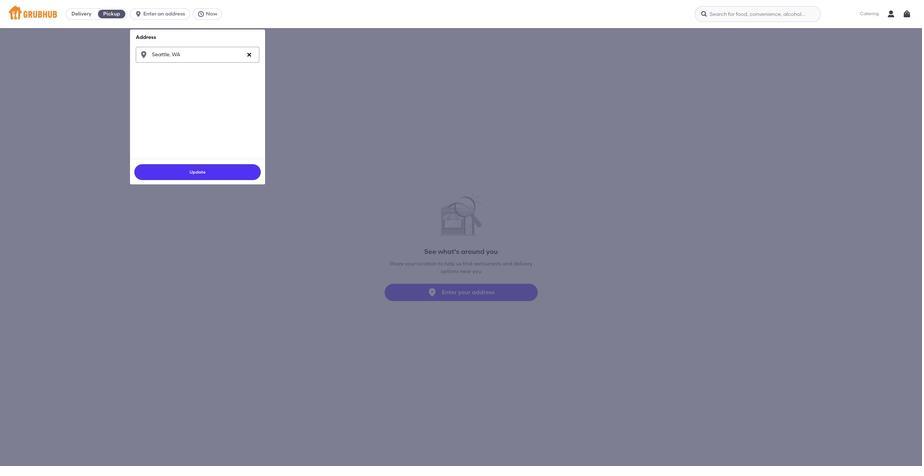 Task type: vqa. For each thing, say whether or not it's contained in the screenshot.
"TERMS"
no



Task type: describe. For each thing, give the bounding box(es) containing it.
address for enter your address
[[472, 289, 495, 296]]

what's
[[438, 248, 459, 256]]

position icon image
[[427, 287, 437, 298]]

now button
[[193, 8, 225, 20]]

2 svg image from the left
[[701, 10, 708, 18]]

catering button
[[855, 6, 884, 22]]

your for enter
[[458, 289, 471, 296]]

pickup
[[103, 11, 120, 17]]

an
[[158, 11, 164, 17]]

delivery
[[71, 11, 91, 17]]

enter your address button
[[385, 284, 538, 301]]

enter for enter an address
[[143, 11, 156, 17]]

catering
[[860, 11, 879, 16]]

restaurants
[[473, 261, 501, 267]]

pickup button
[[97, 8, 127, 20]]

find
[[463, 261, 472, 267]]

options
[[441, 268, 459, 274]]

delivery
[[514, 261, 532, 267]]

svg image inside now button
[[197, 10, 205, 18]]

see
[[424, 248, 436, 256]]

enter your address
[[442, 289, 495, 296]]



Task type: locate. For each thing, give the bounding box(es) containing it.
enter an address button
[[130, 8, 193, 20]]

0 horizontal spatial you
[[473, 268, 481, 274]]

1 vertical spatial you
[[473, 268, 481, 274]]

you right near
[[473, 268, 481, 274]]

us
[[456, 261, 462, 267]]

1 horizontal spatial address
[[472, 289, 495, 296]]

Enter an address search field
[[136, 47, 259, 63]]

svg image inside enter an address button
[[135, 10, 142, 18]]

to
[[438, 261, 443, 267]]

and
[[503, 261, 512, 267]]

now
[[206, 11, 217, 17]]

enter inside button
[[143, 11, 156, 17]]

your right share
[[405, 261, 416, 267]]

1 horizontal spatial enter
[[442, 289, 457, 296]]

you
[[486, 248, 498, 256], [473, 268, 481, 274]]

address right an
[[165, 11, 185, 17]]

your inside button
[[458, 289, 471, 296]]

svg image
[[903, 10, 911, 18], [135, 10, 142, 18], [139, 50, 148, 59], [246, 52, 252, 57]]

1 svg image from the left
[[197, 10, 205, 18]]

help
[[444, 261, 455, 267]]

0 vertical spatial your
[[405, 261, 416, 267]]

update button
[[134, 164, 261, 180]]

enter left an
[[143, 11, 156, 17]]

you up restaurants
[[486, 248, 498, 256]]

0 vertical spatial address
[[165, 11, 185, 17]]

1 vertical spatial address
[[472, 289, 495, 296]]

0 horizontal spatial enter
[[143, 11, 156, 17]]

around
[[461, 248, 485, 256]]

address
[[165, 11, 185, 17], [472, 289, 495, 296]]

delivery button
[[66, 8, 97, 20]]

main navigation navigation
[[0, 0, 922, 466]]

0 vertical spatial you
[[486, 248, 498, 256]]

enter for enter your address
[[442, 289, 457, 296]]

update
[[190, 170, 206, 175]]

see what's around you
[[424, 248, 498, 256]]

your down near
[[458, 289, 471, 296]]

location
[[417, 261, 437, 267]]

enter inside button
[[442, 289, 457, 296]]

near
[[460, 268, 471, 274]]

address down restaurants
[[472, 289, 495, 296]]

enter an address
[[143, 11, 185, 17]]

enter
[[143, 11, 156, 17], [442, 289, 457, 296]]

1 vertical spatial your
[[458, 289, 471, 296]]

your
[[405, 261, 416, 267], [458, 289, 471, 296]]

address inside enter your address button
[[472, 289, 495, 296]]

0 vertical spatial enter
[[143, 11, 156, 17]]

enter right position icon
[[442, 289, 457, 296]]

0 horizontal spatial address
[[165, 11, 185, 17]]

share your location to help us find restaurants and delivery options near you
[[390, 261, 532, 274]]

svg image
[[197, 10, 205, 18], [701, 10, 708, 18]]

1 horizontal spatial svg image
[[701, 10, 708, 18]]

address
[[136, 34, 156, 40]]

1 horizontal spatial you
[[486, 248, 498, 256]]

address inside enter an address button
[[165, 11, 185, 17]]

address for enter an address
[[165, 11, 185, 17]]

1 horizontal spatial your
[[458, 289, 471, 296]]

you inside share your location to help us find restaurants and delivery options near you
[[473, 268, 481, 274]]

your inside share your location to help us find restaurants and delivery options near you
[[405, 261, 416, 267]]

0 horizontal spatial svg image
[[197, 10, 205, 18]]

your for share
[[405, 261, 416, 267]]

share
[[390, 261, 404, 267]]

0 horizontal spatial your
[[405, 261, 416, 267]]

1 vertical spatial enter
[[442, 289, 457, 296]]



